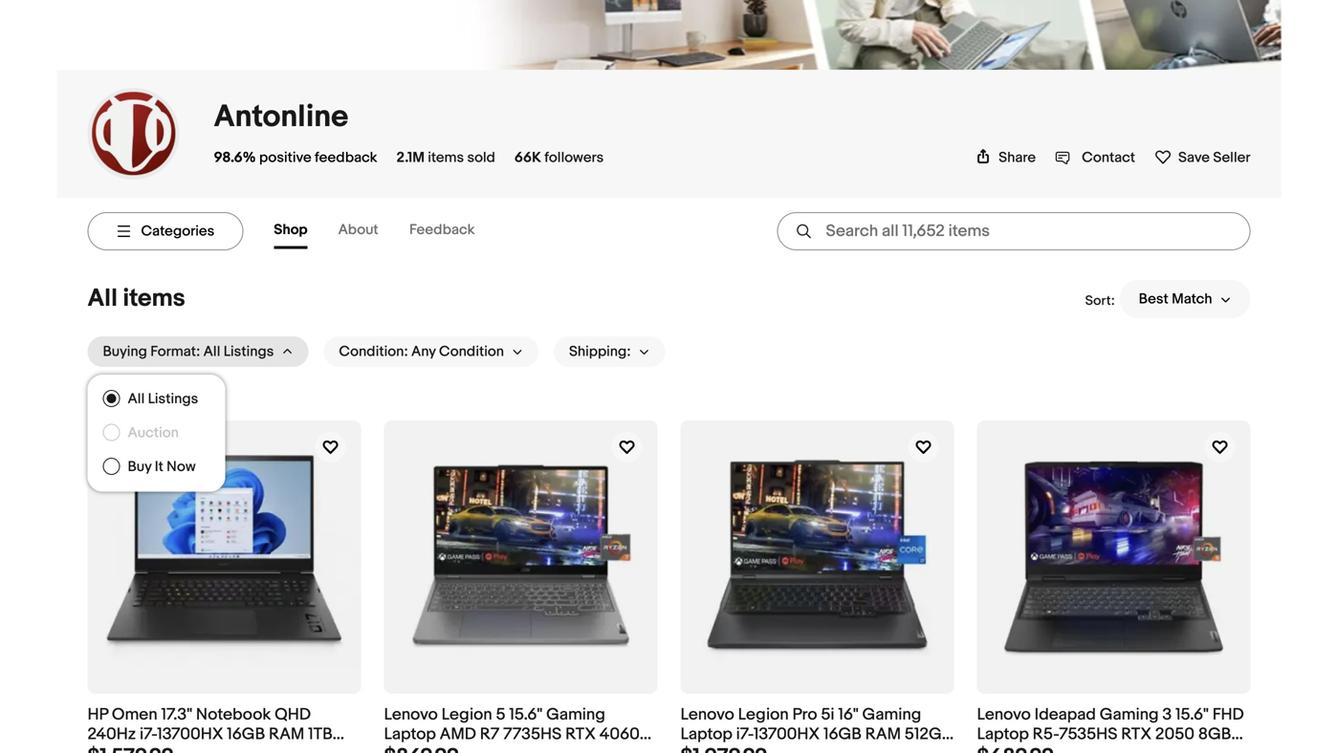 Task type: locate. For each thing, give the bounding box(es) containing it.
2 13700hx from the left
[[754, 725, 820, 745]]

13700hx inside lenovo legion pro 5i 16" gaming laptop i7-13700hx 16gb ram 512gb ssd rtx 4060
[[754, 725, 820, 745]]

2 horizontal spatial laptop
[[977, 725, 1029, 745]]

shipping:
[[569, 343, 631, 361]]

omen
[[112, 705, 157, 726]]

0 horizontal spatial 16gb
[[227, 725, 265, 745]]

listings up auction radio item
[[148, 391, 198, 408]]

legion left 5
[[442, 705, 492, 726]]

1 i7- from the left
[[140, 725, 157, 745]]

1 horizontal spatial 15.6"
[[1176, 705, 1209, 726]]

ram left 1tb
[[269, 725, 305, 745]]

condition
[[439, 343, 504, 361]]

0 horizontal spatial lenovo
[[384, 705, 438, 726]]

all items
[[88, 284, 185, 314]]

1 horizontal spatial 16gb
[[384, 745, 422, 754]]

gaming right 16"
[[862, 705, 922, 726]]

rtx
[[565, 725, 596, 745], [1121, 725, 1152, 745], [122, 745, 153, 754], [716, 745, 746, 754]]

0 horizontal spatial 512gb
[[465, 745, 513, 754]]

all up buying
[[88, 284, 118, 314]]

98.6% positive feedback
[[214, 149, 377, 166]]

lenovo inside lenovo legion pro 5i 16" gaming laptop i7-13700hx 16gb ram 512gb ssd rtx 4060
[[681, 705, 735, 726]]

ssd inside lenovo ideapad gaming 3 15.6" fhd laptop r5-7535hs rtx 2050 8gb ram 512gb ssd
[[1068, 745, 1099, 754]]

1 15.6" from the left
[[509, 705, 543, 726]]

3 lenovo from the left
[[977, 705, 1031, 726]]

followers
[[545, 149, 604, 166]]

5i
[[821, 705, 835, 726]]

13700hx
[[157, 725, 223, 745], [754, 725, 820, 745]]

0 horizontal spatial listings
[[148, 391, 198, 408]]

lenovo inside lenovo legion 5 15.6" gaming laptop amd r7 7735hs rtx 4060 16gb ram 512gb ssd
[[384, 705, 438, 726]]

15.6" inside lenovo legion 5 15.6" gaming laptop amd r7 7735hs rtx 4060 16gb ram 512gb ssd
[[509, 705, 543, 726]]

0 horizontal spatial 13700hx
[[157, 725, 223, 745]]

laptop for ram
[[977, 725, 1029, 745]]

7535hs
[[1059, 725, 1118, 745]]

ssd inside hp omen 17.3" notebook qhd 240hz i7-13700hx 16gb ram 1tb ssd rtx 4080 12gb
[[88, 745, 119, 754]]

ram inside lenovo legion 5 15.6" gaming laptop amd r7 7735hs rtx 4060 16gb ram 512gb ssd
[[426, 745, 462, 754]]

0 horizontal spatial laptop
[[384, 725, 436, 745]]

i7- left pro
[[736, 725, 754, 745]]

gaming
[[546, 705, 605, 726], [862, 705, 922, 726], [1100, 705, 1159, 726]]

legion
[[442, 705, 492, 726], [738, 705, 789, 726]]

16gb
[[227, 725, 265, 745], [824, 725, 862, 745], [384, 745, 422, 754]]

contact link
[[1055, 149, 1136, 166]]

2 horizontal spatial 16gb
[[824, 725, 862, 745]]

listings inside popup button
[[224, 343, 274, 361]]

lenovo legion pro 5i 16" gaming laptop i7-13700hx 16gb ram 512gb ssd rtx 4060 : quick view image
[[681, 421, 954, 694]]

98.6%
[[214, 149, 256, 166]]

1 vertical spatial items
[[123, 284, 185, 314]]

1tb
[[308, 725, 333, 745]]

1 legion from the left
[[442, 705, 492, 726]]

ram
[[269, 725, 305, 745], [865, 725, 901, 745], [426, 745, 462, 754], [977, 745, 1013, 754]]

240hz
[[88, 725, 136, 745]]

16gb left amd
[[384, 745, 422, 754]]

0 horizontal spatial gaming
[[546, 705, 605, 726]]

3 gaming from the left
[[1100, 705, 1159, 726]]

1 vertical spatial all
[[203, 343, 220, 361]]

ssd
[[88, 745, 119, 754], [516, 745, 547, 754], [681, 745, 712, 754], [1068, 745, 1099, 754]]

512gb
[[905, 725, 952, 745], [465, 745, 513, 754], [1017, 745, 1064, 754]]

1 vertical spatial listings
[[148, 391, 198, 408]]

items left sold
[[428, 149, 464, 166]]

feedback
[[409, 221, 475, 239]]

2 ssd from the left
[[516, 745, 547, 754]]

gaming inside lenovo ideapad gaming 3 15.6" fhd laptop r5-7535hs rtx 2050 8gb ram 512gb ssd
[[1100, 705, 1159, 726]]

16gb left qhd
[[227, 725, 265, 745]]

rtx inside hp omen 17.3" notebook qhd 240hz i7-13700hx 16gb ram 1tb ssd rtx 4080 12gb
[[122, 745, 153, 754]]

lenovo inside lenovo ideapad gaming 3 15.6" fhd laptop r5-7535hs rtx 2050 8gb ram 512gb ssd
[[977, 705, 1031, 726]]

0 horizontal spatial all
[[88, 284, 118, 314]]

2 horizontal spatial all
[[203, 343, 220, 361]]

512gb right 16"
[[905, 725, 952, 745]]

items
[[428, 149, 464, 166], [123, 284, 185, 314]]

2 horizontal spatial lenovo
[[977, 705, 1031, 726]]

ram left r7
[[426, 745, 462, 754]]

antonline link
[[214, 98, 348, 136]]

2 horizontal spatial gaming
[[1100, 705, 1159, 726]]

16gb inside lenovo legion 5 15.6" gaming laptop amd r7 7735hs rtx 4060 16gb ram 512gb ssd
[[384, 745, 422, 754]]

laptop
[[384, 725, 436, 745], [681, 725, 733, 745], [977, 725, 1029, 745]]

tab list containing shop
[[274, 214, 506, 249]]

save seller
[[1179, 149, 1251, 166]]

512gb for lenovo legion 5 15.6" gaming laptop amd r7 7735hs rtx 4060 16gb ram 512gb ssd
[[465, 745, 513, 754]]

antonline
[[214, 98, 348, 136]]

0 vertical spatial listings
[[224, 343, 274, 361]]

all right "format:"
[[203, 343, 220, 361]]

66k
[[514, 149, 541, 166]]

1 horizontal spatial lenovo
[[681, 705, 735, 726]]

1 horizontal spatial all
[[128, 391, 145, 408]]

gaming left 3
[[1100, 705, 1159, 726]]

i7- left 17.3"
[[140, 725, 157, 745]]

laptop inside lenovo ideapad gaming 3 15.6" fhd laptop r5-7535hs rtx 2050 8gb ram 512gb ssd
[[977, 725, 1029, 745]]

2 legion from the left
[[738, 705, 789, 726]]

512gb inside lenovo legion 5 15.6" gaming laptop amd r7 7735hs rtx 4060 16gb ram 512gb ssd
[[465, 745, 513, 754]]

menu
[[88, 383, 225, 492]]

0 horizontal spatial legion
[[442, 705, 492, 726]]

0 horizontal spatial i7-
[[140, 725, 157, 745]]

ssd inside lenovo legion 5 15.6" gaming laptop amd r7 7735hs rtx 4060 16gb ram 512gb ssd
[[516, 745, 547, 754]]

buy it now
[[128, 459, 196, 476]]

all inside radio item
[[128, 391, 145, 408]]

hp omen 17.3" notebook qhd 240hz i7-13700hx 16gb ram 1tb ssd rtx 4080 12gb
[[88, 705, 333, 754]]

ram left r5-
[[977, 745, 1013, 754]]

1 horizontal spatial laptop
[[681, 725, 733, 745]]

positive
[[259, 149, 312, 166]]

all for all listings
[[128, 391, 145, 408]]

16gb right pro
[[824, 725, 862, 745]]

items up "format:"
[[123, 284, 185, 314]]

listings
[[224, 343, 274, 361], [148, 391, 198, 408]]

legion left pro
[[738, 705, 789, 726]]

15.6" right 3
[[1176, 705, 1209, 726]]

1 gaming from the left
[[546, 705, 605, 726]]

best match
[[1139, 291, 1213, 308]]

3 laptop from the left
[[977, 725, 1029, 745]]

2050
[[1156, 725, 1195, 745]]

1 horizontal spatial gaming
[[862, 705, 922, 726]]

2 gaming from the left
[[862, 705, 922, 726]]

1 horizontal spatial 13700hx
[[754, 725, 820, 745]]

categories
[[141, 223, 215, 240]]

legion inside lenovo legion 5 15.6" gaming laptop amd r7 7735hs rtx 4060 16gb ram 512gb ssd
[[442, 705, 492, 726]]

4 ssd from the left
[[1068, 745, 1099, 754]]

1 laptop from the left
[[384, 725, 436, 745]]

legion inside lenovo legion pro 5i 16" gaming laptop i7-13700hx 16gb ram 512gb ssd rtx 4060
[[738, 705, 789, 726]]

tab list
[[274, 214, 506, 249]]

sold
[[467, 149, 495, 166]]

1 13700hx from the left
[[157, 725, 223, 745]]

2 lenovo from the left
[[681, 705, 735, 726]]

laptop inside lenovo legion pro 5i 16" gaming laptop i7-13700hx 16gb ram 512gb ssd rtx 4060
[[681, 725, 733, 745]]

i7-
[[140, 725, 157, 745], [736, 725, 754, 745]]

all up auction
[[128, 391, 145, 408]]

15.6" right 5
[[509, 705, 543, 726]]

0 vertical spatial all
[[88, 284, 118, 314]]

66k followers
[[514, 149, 604, 166]]

1 horizontal spatial 512gb
[[905, 725, 952, 745]]

3 ssd from the left
[[681, 745, 712, 754]]

legion for i7-
[[738, 705, 789, 726]]

lenovo
[[384, 705, 438, 726], [681, 705, 735, 726], [977, 705, 1031, 726]]

buying format: all listings button
[[88, 337, 308, 367]]

ram right 16"
[[865, 725, 901, 745]]

2 vertical spatial all
[[128, 391, 145, 408]]

condition: any condition
[[339, 343, 504, 361]]

laptop inside lenovo legion 5 15.6" gaming laptop amd r7 7735hs rtx 4060 16gb ram 512gb ssd
[[384, 725, 436, 745]]

all
[[88, 284, 118, 314], [203, 343, 220, 361], [128, 391, 145, 408]]

i7- inside lenovo legion pro 5i 16" gaming laptop i7-13700hx 16gb ram 512gb ssd rtx 4060
[[736, 725, 754, 745]]

1 ssd from the left
[[88, 745, 119, 754]]

auction
[[128, 425, 179, 442]]

512gb down ideapad
[[1017, 745, 1064, 754]]

15.6"
[[509, 705, 543, 726], [1176, 705, 1209, 726]]

2 i7- from the left
[[736, 725, 754, 745]]

1 lenovo from the left
[[384, 705, 438, 726]]

2 laptop from the left
[[681, 725, 733, 745]]

0 horizontal spatial 15.6"
[[509, 705, 543, 726]]

share button
[[976, 149, 1036, 166]]

2 15.6" from the left
[[1176, 705, 1209, 726]]

contact
[[1082, 149, 1136, 166]]

0 horizontal spatial items
[[123, 284, 185, 314]]

1 horizontal spatial legion
[[738, 705, 789, 726]]

0 horizontal spatial 4060
[[600, 725, 640, 745]]

4060
[[600, 725, 640, 745], [750, 745, 790, 754]]

match
[[1172, 291, 1213, 308]]

buying format: all listings
[[103, 343, 274, 361]]

shop
[[274, 221, 308, 239]]

1 horizontal spatial i7-
[[736, 725, 754, 745]]

r7
[[480, 725, 500, 745]]

1 horizontal spatial listings
[[224, 343, 274, 361]]

legion for r7
[[442, 705, 492, 726]]

15.6" inside lenovo ideapad gaming 3 15.6" fhd laptop r5-7535hs rtx 2050 8gb ram 512gb ssd
[[1176, 705, 1209, 726]]

gaming right 5
[[546, 705, 605, 726]]

13700hx inside hp omen 17.3" notebook qhd 240hz i7-13700hx 16gb ram 1tb ssd rtx 4080 12gb
[[157, 725, 223, 745]]

hp
[[88, 705, 108, 726]]

512gb inside lenovo ideapad gaming 3 15.6" fhd laptop r5-7535hs rtx 2050 8gb ram 512gb ssd
[[1017, 745, 1064, 754]]

512gb down 5
[[465, 745, 513, 754]]

amd
[[440, 725, 476, 745]]

1 horizontal spatial items
[[428, 149, 464, 166]]

2 horizontal spatial 512gb
[[1017, 745, 1064, 754]]

0 vertical spatial items
[[428, 149, 464, 166]]

listings right "format:"
[[224, 343, 274, 361]]

ram inside hp omen 17.3" notebook qhd 240hz i7-13700hx 16gb ram 1tb ssd rtx 4080 12gb
[[269, 725, 305, 745]]

1 horizontal spatial 4060
[[750, 745, 790, 754]]



Task type: vqa. For each thing, say whether or not it's contained in the screenshot.
the right 15.6"
yes



Task type: describe. For each thing, give the bounding box(es) containing it.
seller
[[1213, 149, 1251, 166]]

lenovo ideapad gaming 3 15.6" fhd laptop r5-7535hs rtx 2050 8gb ram 512gb ssd : quick view image
[[977, 421, 1251, 694]]

now
[[167, 459, 196, 476]]

any
[[411, 343, 436, 361]]

pro
[[793, 705, 817, 726]]

all listings
[[128, 391, 198, 408]]

ram inside lenovo ideapad gaming 3 15.6" fhd laptop r5-7535hs rtx 2050 8gb ram 512gb ssd
[[977, 745, 1013, 754]]

qhd
[[275, 705, 311, 726]]

items for all
[[123, 284, 185, 314]]

ssd inside lenovo legion pro 5i 16" gaming laptop i7-13700hx 16gb ram 512gb ssd rtx 4060
[[681, 745, 712, 754]]

best
[[1139, 291, 1169, 308]]

lenovo ideapad gaming 3 15.6" fhd laptop r5-7535hs rtx 2050 8gb ram 512gb ssd
[[977, 705, 1244, 754]]

share
[[999, 149, 1036, 166]]

rtx inside lenovo legion 5 15.6" gaming laptop amd r7 7735hs rtx 4060 16gb ram 512gb ssd
[[565, 725, 596, 745]]

Search all 11,652 items field
[[777, 212, 1251, 251]]

all listings radio item
[[88, 383, 225, 417]]

ideapad
[[1035, 705, 1096, 726]]

save seller button
[[1155, 148, 1251, 166]]

lenovo for lenovo legion pro 5i 16" gaming laptop i7-13700hx 16gb ram 512gb ssd rtx 4060
[[681, 705, 735, 726]]

all inside popup button
[[203, 343, 220, 361]]

512gb for lenovo ideapad gaming 3 15.6" fhd laptop r5-7535hs rtx 2050 8gb ram 512gb ssd
[[1017, 745, 1064, 754]]

condition: any condition button
[[324, 337, 539, 367]]

laptop for ssd
[[681, 725, 733, 745]]

3
[[1163, 705, 1172, 726]]

about
[[338, 221, 379, 239]]

2.1m items sold
[[397, 149, 495, 166]]

lenovo for lenovo legion 5 15.6" gaming laptop amd r7 7735hs rtx 4060 16gb ram 512gb ssd
[[384, 705, 438, 726]]

2.1m
[[397, 149, 425, 166]]

listings inside radio item
[[148, 391, 198, 408]]

hp omen 17.3" notebook qhd 240hz i7-13700hx 16gb ram 1tb ssd rtx 4080 12gb button
[[88, 705, 361, 754]]

16gb inside lenovo legion pro 5i 16" gaming laptop i7-13700hx 16gb ram 512gb ssd rtx 4060
[[824, 725, 862, 745]]

hp omen 17.3" notebook qhd 240hz i7-13700hx 16gb ram 1tb ssd rtx 4080 12gb : quick view image
[[88, 421, 361, 694]]

gaming inside lenovo legion pro 5i 16" gaming laptop i7-13700hx 16gb ram 512gb ssd rtx 4060
[[862, 705, 922, 726]]

fhd
[[1213, 705, 1244, 726]]

format:
[[150, 343, 200, 361]]

it
[[155, 459, 163, 476]]

512gb inside lenovo legion pro 5i 16" gaming laptop i7-13700hx 16gb ram 512gb ssd rtx 4060
[[905, 725, 952, 745]]

12gb
[[201, 745, 238, 754]]

16gb inside hp omen 17.3" notebook qhd 240hz i7-13700hx 16gb ram 1tb ssd rtx 4080 12gb
[[227, 725, 265, 745]]

buy
[[128, 459, 152, 476]]

lenovo legion pro 5i 16" gaming laptop i7-13700hx 16gb ram 512gb ssd rtx 4060 button
[[681, 705, 954, 754]]

lenovo ideapad gaming 3 15.6" fhd laptop r5-7535hs rtx 2050 8gb ram 512gb ssd button
[[977, 705, 1251, 754]]

lenovo for lenovo ideapad gaming 3 15.6" fhd laptop r5-7535hs rtx 2050 8gb ram 512gb ssd
[[977, 705, 1031, 726]]

all for all items
[[88, 284, 118, 314]]

save
[[1179, 149, 1210, 166]]

best match button
[[1120, 280, 1251, 318]]

lenovo legion 5 15.6" gaming laptop amd r7 7735hs rtx 4060 16gb ram 512gb ssd button
[[384, 705, 658, 754]]

ram inside lenovo legion pro 5i 16" gaming laptop i7-13700hx 16gb ram 512gb ssd rtx 4060
[[865, 725, 901, 745]]

17.3"
[[161, 705, 192, 726]]

items for 2.1m
[[428, 149, 464, 166]]

4060 inside lenovo legion 5 15.6" gaming laptop amd r7 7735hs rtx 4060 16gb ram 512gb ssd
[[600, 725, 640, 745]]

7735hs
[[503, 725, 562, 745]]

categories button
[[88, 212, 243, 251]]

antonline image
[[88, 88, 179, 180]]

rtx inside lenovo legion pro 5i 16" gaming laptop i7-13700hx 16gb ram 512gb ssd rtx 4060
[[716, 745, 746, 754]]

8gb
[[1199, 725, 1232, 745]]

condition:
[[339, 343, 408, 361]]

16"
[[838, 705, 859, 726]]

lenovo legion 5 15.6" gaming laptop amd r7 7735hs rtx 4060 16gb ram 512gb ssd
[[384, 705, 640, 754]]

lenovo legion 5 15.6" gaming laptop amd r7 7735hs rtx 4060 16gb ram 512gb ssd : quick view image
[[384, 421, 658, 694]]

menu containing all listings
[[88, 383, 225, 492]]

feedback
[[315, 149, 377, 166]]

4060 inside lenovo legion pro 5i 16" gaming laptop i7-13700hx 16gb ram 512gb ssd rtx 4060
[[750, 745, 790, 754]]

rtx inside lenovo ideapad gaming 3 15.6" fhd laptop r5-7535hs rtx 2050 8gb ram 512gb ssd
[[1121, 725, 1152, 745]]

buy it now radio item
[[88, 451, 225, 485]]

r5-
[[1033, 725, 1059, 745]]

notebook
[[196, 705, 271, 726]]

4080
[[157, 745, 197, 754]]

auction radio item
[[88, 417, 225, 451]]

buying
[[103, 343, 147, 361]]

shipping: button
[[554, 337, 665, 367]]

5
[[496, 705, 506, 726]]

i7- inside hp omen 17.3" notebook qhd 240hz i7-13700hx 16gb ram 1tb ssd rtx 4080 12gb
[[140, 725, 157, 745]]

gaming inside lenovo legion 5 15.6" gaming laptop amd r7 7735hs rtx 4060 16gb ram 512gb ssd
[[546, 705, 605, 726]]

lenovo legion pro 5i 16" gaming laptop i7-13700hx 16gb ram 512gb ssd rtx 4060
[[681, 705, 952, 754]]

sort:
[[1086, 293, 1115, 309]]



